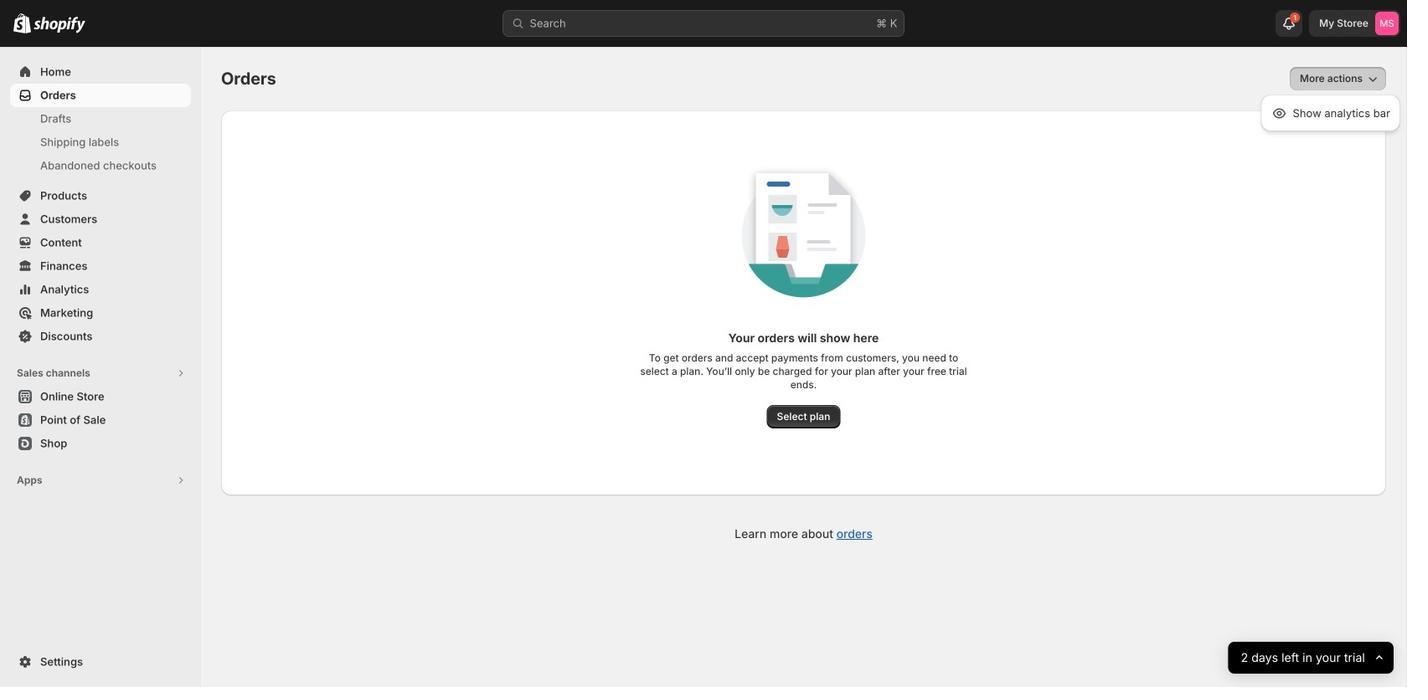 Task type: describe. For each thing, give the bounding box(es) containing it.
0 horizontal spatial shopify image
[[13, 13, 31, 33]]

my storee image
[[1375, 12, 1399, 35]]



Task type: locate. For each thing, give the bounding box(es) containing it.
shopify image
[[13, 13, 31, 33], [34, 17, 85, 33]]

1 horizontal spatial shopify image
[[34, 17, 85, 33]]



Task type: vqa. For each thing, say whether or not it's contained in the screenshot.
PRODUCT associated with Unsaved
no



